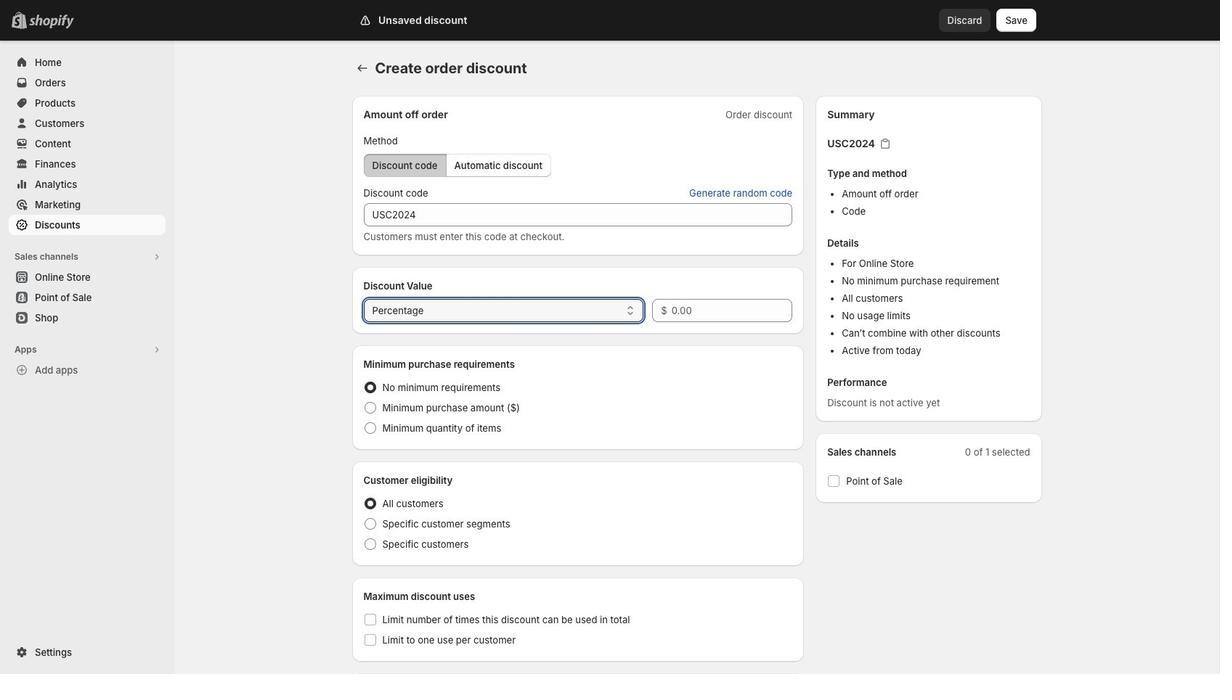 Task type: locate. For each thing, give the bounding box(es) containing it.
0.00 text field
[[672, 299, 793, 323]]

None text field
[[364, 203, 793, 227]]

shopify image
[[29, 15, 74, 29]]



